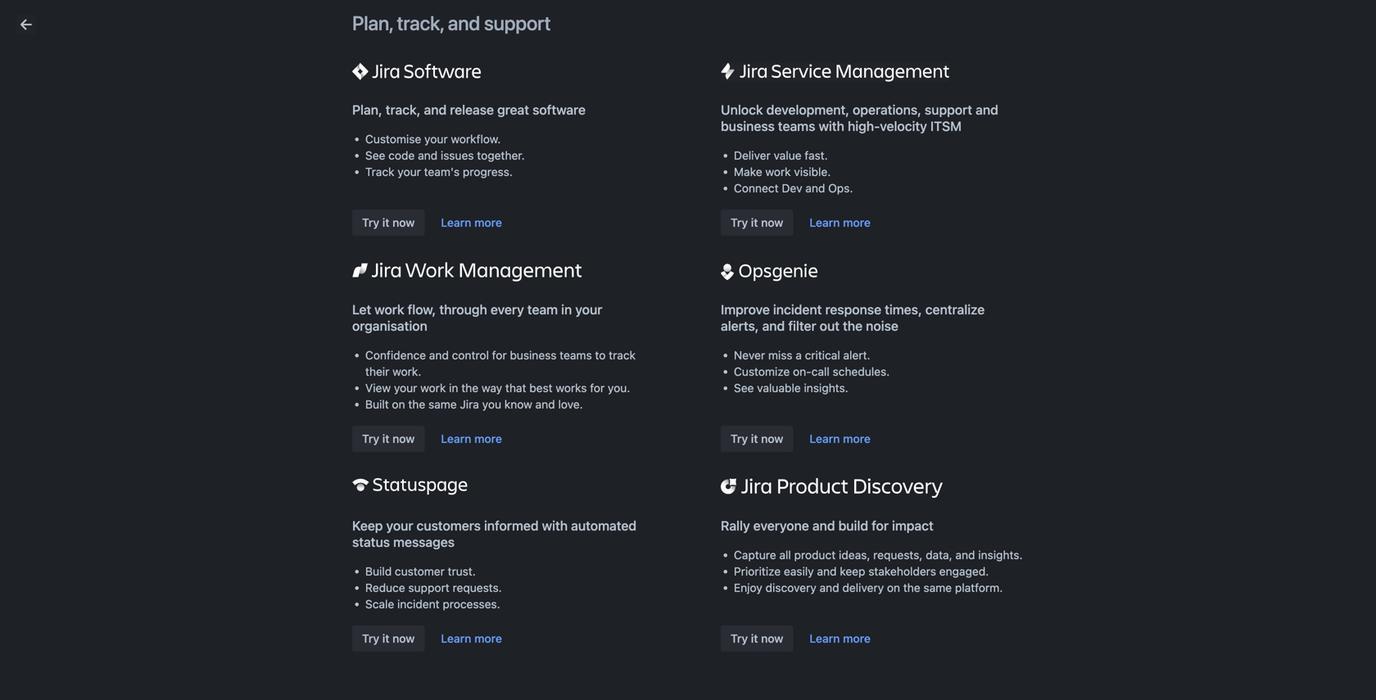Task type: locate. For each thing, give the bounding box(es) containing it.
0 vertical spatial views link
[[788, 338, 856, 364]]

1 vertical spatial james peterson's workspace
[[501, 506, 687, 521]]

full
[[530, 251, 546, 264]]

choose
[[806, 116, 845, 129]]

boards right sm image
[[733, 344, 771, 358]]

0 vertical spatial james
[[265, 394, 300, 407]]

1 vertical spatial create
[[673, 567, 708, 581]]

boards
[[733, 344, 771, 358], [731, 507, 770, 521]]

1 vertical spatial views link
[[786, 501, 854, 528]]

1 vertical spatial the
[[510, 251, 527, 264]]

dialog
[[0, 0, 1376, 700]]

1 vertical spatial boards link
[[705, 501, 779, 528]]

1 vertical spatial boards
[[731, 507, 770, 521]]

board inside "create new board 3 remaining"
[[736, 567, 767, 581]]

views
[[814, 344, 846, 358], [812, 507, 844, 521]]

boards up new
[[731, 507, 770, 521]]

boards link for g
[[707, 338, 781, 364]]

switch to… image
[[11, 11, 28, 28]]

0 horizontal spatial gary
[[265, 215, 291, 229]]

a right with
[[582, 115, 588, 128]]

1 horizontal spatial create
[[673, 567, 708, 581]]

board right my
[[536, 387, 573, 402]]

your
[[468, 304, 505, 319]]

1 vertical spatial template
[[550, 251, 596, 264]]

boards for g
[[733, 344, 771, 358]]

gary orlando's workspace
[[265, 215, 408, 229], [501, 342, 669, 358]]

0 horizontal spatial gary orlando's workspace
[[265, 215, 408, 229]]

1 vertical spatial board
[[736, 567, 767, 581]]

create inside "create new board 3 remaining"
[[673, 567, 708, 581]]

0 horizontal spatial orlando's
[[294, 215, 346, 229]]

template up simple
[[824, 168, 865, 179]]

add image for james peterson's workspace
[[416, 525, 435, 545]]

2 horizontal spatial template
[[824, 168, 865, 179]]

1 horizontal spatial orlando's
[[534, 342, 596, 358]]

board for my trello board
[[536, 387, 573, 402]]

1 vertical spatial gary
[[501, 342, 531, 358]]

a
[[582, 115, 588, 128], [848, 116, 854, 129]]

0 vertical spatial create
[[484, 13, 521, 26]]

category
[[857, 116, 904, 129]]

0 horizontal spatial create
[[484, 13, 521, 26]]

0 vertical spatial peterson's
[[303, 394, 361, 407]]

0 vertical spatial views
[[814, 344, 846, 358]]

trello left community
[[689, 115, 718, 128]]

trello right my
[[497, 387, 533, 402]]

boards link
[[707, 338, 781, 364], [705, 501, 779, 528]]

the
[[668, 115, 686, 128], [510, 251, 527, 264]]

j
[[477, 505, 486, 524]]

views link
[[788, 338, 856, 364], [786, 501, 854, 528]]

the left full
[[510, 251, 527, 264]]

browse
[[468, 251, 507, 264]]

0 horizontal spatial james
[[265, 394, 300, 407]]

1 horizontal spatial trello
[[689, 115, 718, 128]]

close drawer image
[[16, 15, 36, 34]]

template
[[480, 168, 520, 179], [824, 168, 865, 179], [698, 186, 757, 201]]

0 vertical spatial boards link
[[707, 338, 781, 364]]

1 add image from the top
[[416, 332, 435, 351]]

template right full
[[550, 251, 596, 264]]

0 horizontal spatial peterson's
[[303, 394, 361, 407]]

board
[[536, 387, 573, 402], [736, 567, 767, 581]]

template for template simple project board
[[824, 168, 865, 179]]

0 horizontal spatial trello
[[497, 387, 533, 402]]

g
[[475, 341, 487, 360]]

0 horizontal spatial template
[[480, 168, 520, 179]]

sm image inside members link
[[865, 506, 882, 523]]

views for g
[[814, 344, 846, 358]]

0 vertical spatial trello
[[689, 115, 718, 128]]

0 vertical spatial the
[[668, 115, 686, 128]]

browse the full template gallery
[[468, 251, 635, 264]]

james
[[265, 394, 300, 407], [501, 506, 543, 521]]

1 vertical spatial peterson's
[[546, 506, 614, 521]]

0 vertical spatial board
[[536, 387, 573, 402]]

1 vertical spatial gary orlando's workspace
[[501, 342, 669, 358]]

0 vertical spatial boards
[[733, 344, 771, 358]]

views link for j
[[786, 501, 854, 528]]

create new board 3 remaining
[[673, 567, 767, 596]]

template
[[591, 115, 638, 128], [550, 251, 596, 264]]

template left from
[[591, 115, 638, 128]]

1 vertical spatial add image
[[416, 525, 435, 545]]

create for create
[[484, 13, 521, 26]]

2 add image from the top
[[416, 525, 435, 545]]

views link for g
[[788, 338, 856, 364]]

template down going
[[480, 168, 520, 179]]

template right kanban
[[698, 186, 757, 201]]

1 vertical spatial views
[[812, 507, 844, 521]]

0 horizontal spatial a
[[582, 115, 588, 128]]

0 horizontal spatial the
[[510, 251, 527, 264]]

sm image inside boards link
[[710, 506, 727, 523]]

get going faster with a template from the trello community or
[[468, 115, 796, 128]]

create for create new board 3 remaining
[[673, 567, 708, 581]]

add image
[[416, 332, 435, 351], [416, 525, 435, 545]]

create
[[484, 13, 521, 26], [673, 567, 708, 581]]

a right choose
[[848, 116, 854, 129]]

sm image for j
[[865, 506, 882, 523]]

board right new
[[736, 567, 767, 581]]

template inside template simple project board
[[824, 168, 865, 179]]

sm image for g
[[867, 343, 884, 359]]

orlando's
[[294, 215, 346, 229], [534, 342, 596, 358]]

peterson's
[[303, 394, 361, 407], [546, 506, 614, 521]]

trello
[[689, 115, 718, 128], [497, 387, 533, 402]]

simple
[[819, 186, 863, 201]]

0 vertical spatial add image
[[416, 332, 435, 351]]

the right from
[[668, 115, 686, 128]]

template link
[[468, 157, 627, 236]]

add image for gary orlando's workspace
[[416, 332, 435, 351]]

0 horizontal spatial james peterson's workspace
[[265, 394, 361, 424]]

your workspaces
[[468, 304, 600, 319]]

0 horizontal spatial board
[[536, 387, 573, 402]]

james peterson's workspace
[[265, 394, 361, 424], [501, 506, 687, 521]]

workspaces
[[508, 304, 600, 319]]

get
[[468, 115, 487, 128]]

sm image
[[867, 343, 884, 359], [710, 506, 727, 523], [865, 506, 882, 523]]

1 vertical spatial james
[[501, 506, 543, 521]]

create inside button
[[484, 13, 521, 26]]

gary
[[265, 215, 291, 229], [501, 342, 531, 358]]

0 vertical spatial james peterson's workspace
[[265, 394, 361, 424]]

kanban
[[647, 186, 695, 201]]

workspace
[[349, 215, 408, 229], [600, 342, 669, 358], [265, 410, 323, 424], [617, 506, 687, 521]]

1 horizontal spatial james
[[501, 506, 543, 521]]

1 horizontal spatial board
[[736, 567, 767, 581]]



Task type: describe. For each thing, give the bounding box(es) containing it.
0 vertical spatial gary
[[265, 215, 291, 229]]

template for template
[[480, 168, 520, 179]]

primary element
[[0, 0, 1376, 39]]

1 horizontal spatial the
[[668, 115, 686, 128]]

1 horizontal spatial james peterson's workspace
[[501, 506, 687, 521]]

community
[[721, 115, 779, 128]]

kanban template
[[647, 186, 757, 201]]

my trello board
[[475, 387, 573, 402]]

boards link for j
[[705, 501, 779, 528]]

1 horizontal spatial a
[[848, 116, 854, 129]]

gary orlando's workspace link
[[232, 207, 442, 237]]

members link
[[861, 501, 966, 528]]

1 horizontal spatial gary
[[501, 342, 531, 358]]

views for j
[[812, 507, 844, 521]]

board for create new board 3 remaining
[[736, 567, 767, 581]]

remaining
[[702, 585, 747, 596]]

gallery
[[599, 251, 635, 264]]

gary orlando (garyorlando) image
[[1347, 10, 1366, 29]]

going
[[490, 115, 520, 128]]

1 horizontal spatial gary orlando's workspace
[[501, 342, 669, 358]]

boards for j
[[731, 507, 770, 521]]

with
[[557, 115, 579, 128]]

template simple project board
[[819, 168, 952, 201]]

create button
[[475, 7, 530, 33]]

kanban template link
[[640, 157, 799, 236]]

1 horizontal spatial template
[[698, 186, 757, 201]]

1 vertical spatial orlando's
[[534, 342, 596, 358]]

0 vertical spatial template
[[591, 115, 638, 128]]

from
[[641, 115, 665, 128]]

faster
[[523, 115, 553, 128]]

my trello board link
[[468, 380, 627, 458]]

my
[[475, 387, 494, 402]]

browse the full template gallery link
[[468, 251, 635, 264]]

3
[[693, 585, 699, 596]]

1 horizontal spatial peterson's
[[546, 506, 614, 521]]

choose a category
[[806, 116, 904, 129]]

project
[[866, 186, 912, 201]]

0 vertical spatial orlando's
[[294, 215, 346, 229]]

members
[[887, 507, 937, 521]]

or
[[782, 115, 793, 128]]

new
[[711, 567, 733, 581]]

james peterson's workspace link
[[232, 387, 442, 430]]

1 vertical spatial trello
[[497, 387, 533, 402]]

board
[[915, 186, 952, 201]]

0 vertical spatial gary orlando's workspace
[[265, 215, 408, 229]]

sm image
[[712, 343, 728, 359]]



Task type: vqa. For each thing, say whether or not it's contained in the screenshot.
template. corresponding to not
no



